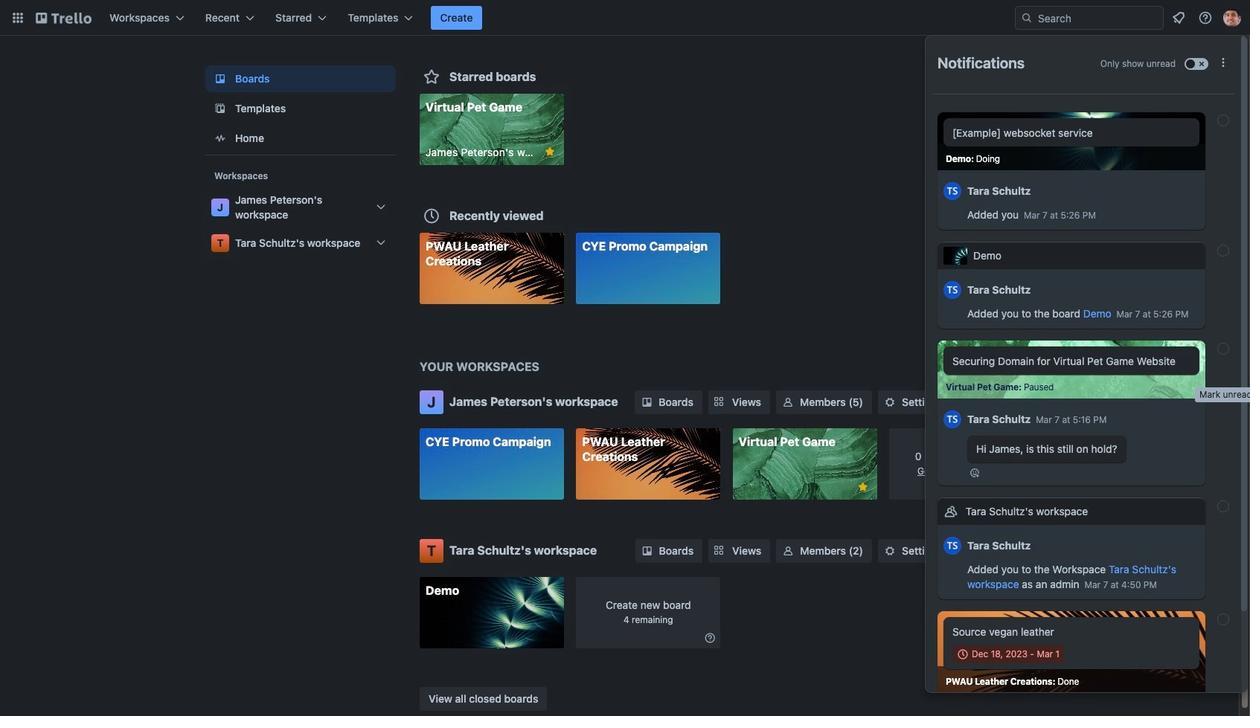 Task type: describe. For each thing, give the bounding box(es) containing it.
3 tara schultz (taraschultz7) image from the top
[[944, 409, 962, 431]]

james peterson (jamespeterson93) image
[[1224, 9, 1241, 27]]

template board image
[[211, 100, 229, 118]]

1 tara schultz (taraschultz7) image from the top
[[944, 180, 962, 202]]

0 notifications image
[[1170, 9, 1188, 27]]

Search field
[[1015, 6, 1164, 30]]

search image
[[1021, 12, 1033, 24]]

2 vertical spatial sm image
[[703, 631, 718, 646]]

open information menu image
[[1198, 10, 1213, 25]]

home image
[[211, 130, 229, 147]]

back to home image
[[36, 6, 92, 30]]

board image
[[211, 70, 229, 88]]

primary element
[[0, 0, 1250, 36]]

2 horizontal spatial sm image
[[781, 544, 796, 559]]



Task type: vqa. For each thing, say whether or not it's contained in the screenshot.
the middle Tara Schultz (taraschultz7) image
yes



Task type: locate. For each thing, give the bounding box(es) containing it.
tara schultz (taraschultz7) image
[[944, 180, 962, 202], [944, 279, 962, 301], [944, 409, 962, 431], [944, 535, 962, 557]]

sm image
[[781, 395, 796, 410], [883, 395, 898, 410], [640, 544, 655, 559], [883, 544, 898, 559]]

1 horizontal spatial sm image
[[703, 631, 718, 646]]

2 tara schultz (taraschultz7) image from the top
[[944, 279, 962, 301]]

1 vertical spatial sm image
[[781, 544, 796, 559]]

0 vertical spatial sm image
[[640, 395, 655, 410]]

click to unstar this board. it will be removed from your starred list. image
[[543, 145, 557, 159]]

4 tara schultz (taraschultz7) image from the top
[[944, 535, 962, 557]]

0 horizontal spatial sm image
[[640, 395, 655, 410]]

sm image
[[640, 395, 655, 410], [781, 544, 796, 559], [703, 631, 718, 646]]



